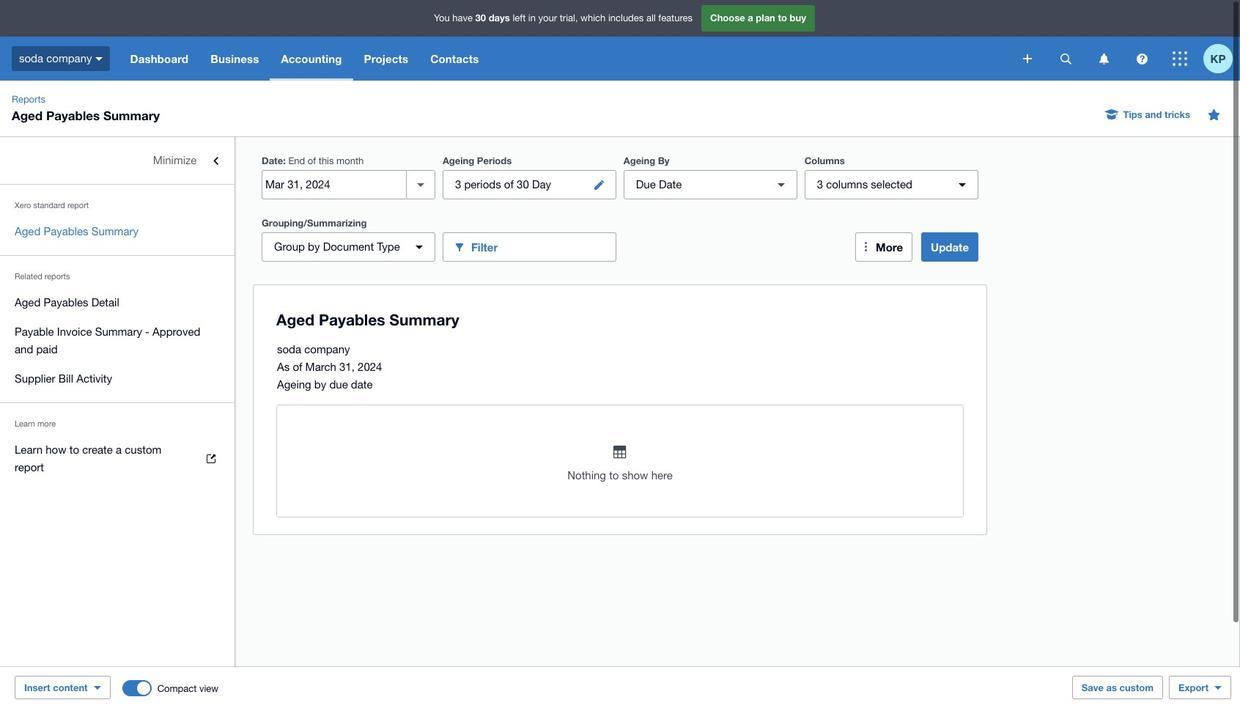 Task type: vqa. For each thing, say whether or not it's contained in the screenshot.
of to the left
yes



Task type: locate. For each thing, give the bounding box(es) containing it.
nothing to show here
[[568, 469, 673, 482]]

summary inside payable invoice summary - approved and paid
[[95, 326, 142, 338]]

of right as
[[293, 361, 302, 373]]

2 vertical spatial of
[[293, 361, 302, 373]]

1 horizontal spatial custom
[[1120, 682, 1154, 694]]

payables down reports link
[[46, 108, 100, 123]]

2 vertical spatial summary
[[95, 326, 142, 338]]

30 inside button
[[517, 178, 529, 191]]

summary up minimize 'button'
[[103, 108, 160, 123]]

of left this
[[308, 155, 316, 166]]

company for soda company
[[46, 52, 92, 64]]

to left show
[[609, 469, 619, 482]]

reports
[[45, 272, 70, 281]]

as
[[1107, 682, 1118, 694]]

summary down minimize 'button'
[[91, 225, 139, 238]]

date right due
[[659, 178, 682, 191]]

3
[[455, 178, 461, 191], [817, 178, 824, 191]]

0 horizontal spatial report
[[15, 461, 44, 474]]

a
[[748, 12, 754, 24], [116, 444, 122, 456]]

learn for learn more
[[15, 419, 35, 428]]

report up aged payables summary
[[67, 201, 89, 210]]

custom
[[125, 444, 162, 456], [1120, 682, 1154, 694]]

1 horizontal spatial of
[[308, 155, 316, 166]]

more
[[876, 241, 903, 254]]

and down payable at the top left of the page
[[15, 343, 33, 356]]

date inside popup button
[[659, 178, 682, 191]]

svg image left 'kp'
[[1173, 51, 1188, 66]]

of
[[308, 155, 316, 166], [504, 178, 514, 191], [293, 361, 302, 373]]

1 vertical spatial learn
[[15, 444, 43, 456]]

1 vertical spatial by
[[314, 378, 326, 391]]

trial,
[[560, 13, 578, 24]]

ageing down as
[[277, 378, 311, 391]]

1 vertical spatial a
[[116, 444, 122, 456]]

columns
[[827, 178, 868, 191]]

learn left more at left bottom
[[15, 419, 35, 428]]

2 horizontal spatial of
[[504, 178, 514, 191]]

aged inside aged payables summary link
[[15, 225, 41, 238]]

payable invoice summary - approved and paid
[[15, 326, 200, 356]]

0 vertical spatial a
[[748, 12, 754, 24]]

report down the learn more
[[15, 461, 44, 474]]

ageing
[[443, 155, 475, 166], [624, 155, 656, 166], [277, 378, 311, 391]]

payables down xero standard report
[[44, 225, 88, 238]]

here
[[652, 469, 673, 482]]

1 vertical spatial custom
[[1120, 682, 1154, 694]]

1 horizontal spatial report
[[67, 201, 89, 210]]

more
[[37, 419, 56, 428]]

0 vertical spatial company
[[46, 52, 92, 64]]

aged payables detail link
[[0, 288, 235, 318]]

3 left periods
[[455, 178, 461, 191]]

learn how to create a custom report link
[[0, 436, 235, 483]]

group by document type
[[274, 241, 400, 253]]

to inside learn how to create a custom report
[[69, 444, 79, 456]]

30
[[476, 12, 486, 24], [517, 178, 529, 191]]

0 vertical spatial learn
[[15, 419, 35, 428]]

company up 'march'
[[304, 343, 350, 356]]

aged
[[12, 108, 43, 123], [15, 225, 41, 238], [15, 296, 41, 309]]

0 vertical spatial summary
[[103, 108, 160, 123]]

have
[[453, 13, 473, 24]]

aged down xero on the left
[[15, 225, 41, 238]]

as
[[277, 361, 290, 373]]

0 horizontal spatial ageing
[[277, 378, 311, 391]]

aged inside aged payables detail link
[[15, 296, 41, 309]]

ageing left by
[[624, 155, 656, 166]]

insert
[[24, 682, 50, 694]]

nothing
[[568, 469, 606, 482]]

and right tips
[[1146, 109, 1163, 120]]

soda company as of march 31, 2024 ageing by due date
[[277, 343, 382, 391]]

1 vertical spatial 30
[[517, 178, 529, 191]]

svg image
[[1173, 51, 1188, 66], [1137, 53, 1148, 64]]

0 vertical spatial to
[[778, 12, 788, 24]]

compact
[[157, 683, 197, 694]]

choose a plan to buy
[[711, 12, 807, 24]]

0 horizontal spatial of
[[293, 361, 302, 373]]

svg image
[[1061, 53, 1072, 64], [1100, 53, 1109, 64], [1024, 54, 1033, 63], [96, 57, 103, 61]]

summary inside the reports aged payables summary
[[103, 108, 160, 123]]

0 vertical spatial soda
[[19, 52, 43, 64]]

svg image inside 'soda company' popup button
[[96, 57, 103, 61]]

dashboard link
[[119, 37, 200, 81]]

31,
[[340, 361, 355, 373]]

1 vertical spatial date
[[659, 178, 682, 191]]

by down 'march'
[[314, 378, 326, 391]]

reports
[[12, 94, 45, 105]]

1 horizontal spatial 30
[[517, 178, 529, 191]]

report
[[67, 201, 89, 210], [15, 461, 44, 474]]

2 learn from the top
[[15, 444, 43, 456]]

0 vertical spatial payables
[[46, 108, 100, 123]]

related reports
[[15, 272, 70, 281]]

plan
[[756, 12, 776, 24]]

company inside popup button
[[46, 52, 92, 64]]

learn inside learn how to create a custom report
[[15, 444, 43, 456]]

0 horizontal spatial and
[[15, 343, 33, 356]]

1 vertical spatial payables
[[44, 225, 88, 238]]

to inside banner
[[778, 12, 788, 24]]

1 horizontal spatial a
[[748, 12, 754, 24]]

payables for detail
[[44, 296, 88, 309]]

custom right create
[[125, 444, 162, 456]]

grouping/summarizing
[[262, 217, 367, 229]]

30 left day
[[517, 178, 529, 191]]

soda up as
[[277, 343, 301, 356]]

group
[[274, 241, 305, 253]]

2024
[[358, 361, 382, 373]]

custom right as
[[1120, 682, 1154, 694]]

summary
[[103, 108, 160, 123], [91, 225, 139, 238], [95, 326, 142, 338]]

Report title field
[[273, 304, 958, 337]]

2 vertical spatial aged
[[15, 296, 41, 309]]

0 vertical spatial report
[[67, 201, 89, 210]]

dashboard
[[130, 52, 189, 65]]

aged down related
[[15, 296, 41, 309]]

custom inside button
[[1120, 682, 1154, 694]]

2 horizontal spatial ageing
[[624, 155, 656, 166]]

kp
[[1211, 52, 1226, 65]]

learn down the learn more
[[15, 444, 43, 456]]

soda inside popup button
[[19, 52, 43, 64]]

1 learn from the top
[[15, 419, 35, 428]]

a right create
[[116, 444, 122, 456]]

0 vertical spatial by
[[308, 241, 320, 253]]

due
[[636, 178, 656, 191]]

1 horizontal spatial and
[[1146, 109, 1163, 120]]

payable
[[15, 326, 54, 338]]

1 vertical spatial of
[[504, 178, 514, 191]]

ageing for ageing periods
[[443, 155, 475, 166]]

1 vertical spatial and
[[15, 343, 33, 356]]

soda up reports
[[19, 52, 43, 64]]

a inside banner
[[748, 12, 754, 24]]

to
[[778, 12, 788, 24], [69, 444, 79, 456], [609, 469, 619, 482]]

date : end of this month
[[262, 155, 364, 166]]

2 horizontal spatial to
[[778, 12, 788, 24]]

company inside soda company as of march 31, 2024 ageing by due date
[[304, 343, 350, 356]]

0 horizontal spatial soda
[[19, 52, 43, 64]]

1 horizontal spatial 3
[[817, 178, 824, 191]]

0 horizontal spatial custom
[[125, 444, 162, 456]]

3 inside button
[[455, 178, 461, 191]]

1 vertical spatial company
[[304, 343, 350, 356]]

soda company button
[[0, 37, 119, 81]]

projects
[[364, 52, 409, 65]]

company for soda company as of march 31, 2024 ageing by due date
[[304, 343, 350, 356]]

aged down reports link
[[12, 108, 43, 123]]

paid
[[36, 343, 58, 356]]

banner
[[0, 0, 1241, 81]]

1 horizontal spatial ageing
[[443, 155, 475, 166]]

detail
[[91, 296, 119, 309]]

svg image up tips and tricks button
[[1137, 53, 1148, 64]]

0 horizontal spatial date
[[262, 155, 283, 166]]

summary left -
[[95, 326, 142, 338]]

by
[[308, 241, 320, 253], [314, 378, 326, 391]]

by down grouping/summarizing
[[308, 241, 320, 253]]

which
[[581, 13, 606, 24]]

aged for aged payables summary
[[15, 225, 41, 238]]

3 down the columns
[[817, 178, 824, 191]]

due date
[[636, 178, 682, 191]]

a inside learn how to create a custom report
[[116, 444, 122, 456]]

to left buy
[[778, 12, 788, 24]]

1 horizontal spatial company
[[304, 343, 350, 356]]

save
[[1082, 682, 1104, 694]]

compact view
[[157, 683, 219, 694]]

0 horizontal spatial 30
[[476, 12, 486, 24]]

aged payables detail
[[15, 296, 119, 309]]

1 vertical spatial soda
[[277, 343, 301, 356]]

0 vertical spatial aged
[[12, 108, 43, 123]]

tricks
[[1165, 109, 1191, 120]]

and
[[1146, 109, 1163, 120], [15, 343, 33, 356]]

date left end
[[262, 155, 283, 166]]

0 vertical spatial 30
[[476, 12, 486, 24]]

to right how
[[69, 444, 79, 456]]

0 horizontal spatial to
[[69, 444, 79, 456]]

by inside soda company as of march 31, 2024 ageing by due date
[[314, 378, 326, 391]]

business
[[211, 52, 259, 65]]

payables down reports
[[44, 296, 88, 309]]

0 horizontal spatial company
[[46, 52, 92, 64]]

soda inside soda company as of march 31, 2024 ageing by due date
[[277, 343, 301, 356]]

3 columns selected
[[817, 178, 913, 191]]

1 vertical spatial aged
[[15, 225, 41, 238]]

1 horizontal spatial soda
[[277, 343, 301, 356]]

learn
[[15, 419, 35, 428], [15, 444, 43, 456]]

1 horizontal spatial date
[[659, 178, 682, 191]]

a left plan
[[748, 12, 754, 24]]

1 3 from the left
[[455, 178, 461, 191]]

2 3 from the left
[[817, 178, 824, 191]]

choose
[[711, 12, 746, 24]]

-
[[145, 326, 150, 338]]

0 vertical spatial custom
[[125, 444, 162, 456]]

of right periods
[[504, 178, 514, 191]]

3 periods of 30 day button
[[443, 170, 617, 199]]

0 vertical spatial of
[[308, 155, 316, 166]]

summary inside aged payables summary link
[[91, 225, 139, 238]]

of inside soda company as of march 31, 2024 ageing by due date
[[293, 361, 302, 373]]

1 vertical spatial summary
[[91, 225, 139, 238]]

2 vertical spatial payables
[[44, 296, 88, 309]]

of inside the date : end of this month
[[308, 155, 316, 166]]

ageing up periods
[[443, 155, 475, 166]]

30 right have
[[476, 12, 486, 24]]

and inside payable invoice summary - approved and paid
[[15, 343, 33, 356]]

0 horizontal spatial 3
[[455, 178, 461, 191]]

how
[[46, 444, 66, 456]]

1 vertical spatial to
[[69, 444, 79, 456]]

summary for invoice
[[95, 326, 142, 338]]

0 horizontal spatial a
[[116, 444, 122, 456]]

0 vertical spatial and
[[1146, 109, 1163, 120]]

1 vertical spatial report
[[15, 461, 44, 474]]

group by document type button
[[262, 232, 436, 262]]

company up the reports aged payables summary
[[46, 52, 92, 64]]

by inside popup button
[[308, 241, 320, 253]]

1 horizontal spatial to
[[609, 469, 619, 482]]

of for soda company as of march 31, 2024 ageing by due date
[[293, 361, 302, 373]]



Task type: describe. For each thing, give the bounding box(es) containing it.
payables inside the reports aged payables summary
[[46, 108, 100, 123]]

aged payables summary
[[15, 225, 139, 238]]

march
[[306, 361, 336, 373]]

soda company
[[19, 52, 92, 64]]

you have 30 days left in your trial, which includes all features
[[434, 12, 693, 24]]

tips and tricks
[[1124, 109, 1191, 120]]

soda for soda company as of march 31, 2024 ageing by due date
[[277, 343, 301, 356]]

ageing for ageing by
[[624, 155, 656, 166]]

of inside button
[[504, 178, 514, 191]]

payable invoice summary - approved and paid link
[[0, 318, 235, 364]]

periods
[[477, 155, 512, 166]]

soda for soda company
[[19, 52, 43, 64]]

of for date : end of this month
[[308, 155, 316, 166]]

tips
[[1124, 109, 1143, 120]]

content
[[53, 682, 88, 694]]

projects button
[[353, 37, 420, 81]]

aged for aged payables detail
[[15, 296, 41, 309]]

you
[[434, 13, 450, 24]]

ageing periods
[[443, 155, 512, 166]]

custom inside learn how to create a custom report
[[125, 444, 162, 456]]

filter
[[471, 240, 498, 253]]

:
[[283, 155, 286, 166]]

minimize button
[[0, 146, 235, 175]]

export
[[1179, 682, 1209, 694]]

summary for payables
[[91, 225, 139, 238]]

list of convenience dates image
[[406, 170, 436, 199]]

learn for learn how to create a custom report
[[15, 444, 43, 456]]

type
[[377, 241, 400, 253]]

save as custom
[[1082, 682, 1154, 694]]

view
[[199, 683, 219, 694]]

3 periods of 30 day
[[455, 178, 551, 191]]

aged inside the reports aged payables summary
[[12, 108, 43, 123]]

remove from favorites image
[[1200, 100, 1229, 129]]

learn how to create a custom report
[[15, 444, 162, 474]]

all
[[647, 13, 656, 24]]

payables for summary
[[44, 225, 88, 238]]

this
[[319, 155, 334, 166]]

supplier
[[15, 373, 55, 385]]

month
[[337, 155, 364, 166]]

report inside learn how to create a custom report
[[15, 461, 44, 474]]

related
[[15, 272, 42, 281]]

insert content
[[24, 682, 88, 694]]

end
[[288, 155, 305, 166]]

periods
[[464, 178, 501, 191]]

date
[[351, 378, 373, 391]]

buy
[[790, 12, 807, 24]]

xero standard report
[[15, 201, 89, 210]]

Select end date field
[[263, 171, 406, 199]]

invoice
[[57, 326, 92, 338]]

bill
[[58, 373, 73, 385]]

kp button
[[1204, 37, 1241, 81]]

reports aged payables summary
[[12, 94, 160, 123]]

business button
[[200, 37, 270, 81]]

banner containing kp
[[0, 0, 1241, 81]]

0 horizontal spatial svg image
[[1137, 53, 1148, 64]]

left
[[513, 13, 526, 24]]

1 horizontal spatial svg image
[[1173, 51, 1188, 66]]

show
[[622, 469, 649, 482]]

ageing by
[[624, 155, 670, 166]]

insert content button
[[15, 676, 110, 700]]

document
[[323, 241, 374, 253]]

save as custom button
[[1073, 676, 1164, 700]]

aged payables summary link
[[0, 217, 235, 246]]

0 vertical spatial date
[[262, 155, 283, 166]]

due date button
[[624, 170, 798, 199]]

due
[[330, 378, 348, 391]]

update
[[931, 241, 969, 254]]

activity
[[76, 373, 112, 385]]

xero
[[15, 201, 31, 210]]

columns
[[805, 155, 845, 166]]

day
[[532, 178, 551, 191]]

contacts
[[431, 52, 479, 65]]

and inside button
[[1146, 109, 1163, 120]]

update button
[[922, 232, 979, 262]]

standard
[[33, 201, 65, 210]]

more button
[[856, 232, 913, 262]]

ageing inside soda company as of march 31, 2024 ageing by due date
[[277, 378, 311, 391]]

3 for 3 columns selected
[[817, 178, 824, 191]]

in
[[529, 13, 536, 24]]

2 vertical spatial to
[[609, 469, 619, 482]]

features
[[659, 13, 693, 24]]

export button
[[1170, 676, 1232, 700]]

tips and tricks button
[[1097, 103, 1200, 126]]

approved
[[153, 326, 200, 338]]

minimize
[[153, 154, 197, 166]]

filter button
[[443, 232, 617, 262]]

selected
[[871, 178, 913, 191]]

accounting button
[[270, 37, 353, 81]]

includes
[[609, 13, 644, 24]]

by
[[658, 155, 670, 166]]

3 for 3 periods of 30 day
[[455, 178, 461, 191]]



